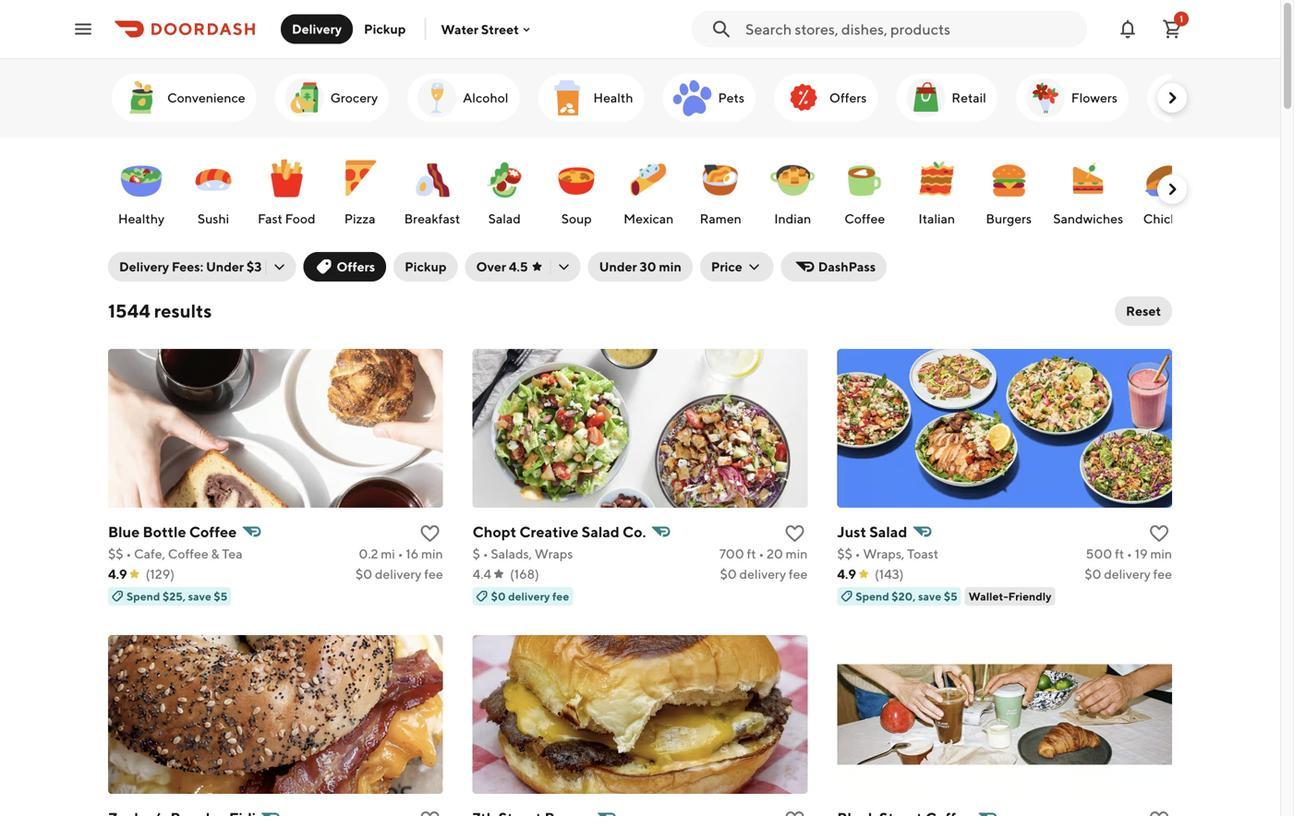 Task type: describe. For each thing, give the bounding box(es) containing it.
dashpass button
[[781, 252, 887, 282]]

20
[[767, 546, 783, 562]]

delivery button
[[281, 14, 353, 44]]

delivery for just salad
[[1104, 567, 1151, 582]]

water
[[441, 21, 479, 37]]

click to add this store to your saved list image for blue bottle coffee
[[419, 523, 441, 545]]

0.2
[[359, 546, 378, 562]]

under inside button
[[599, 259, 637, 274]]

offers inside button
[[337, 259, 375, 274]]

$$ • cafe, coffee & tea
[[108, 546, 243, 562]]

1 horizontal spatial salad
[[582, 523, 620, 541]]

2 horizontal spatial salad
[[870, 523, 907, 541]]

spend $25, save $5
[[127, 590, 227, 603]]

$​0 for coffee
[[356, 567, 372, 582]]

co.
[[623, 523, 646, 541]]

soup
[[561, 211, 592, 226]]

4.5
[[509, 259, 528, 274]]

2 • from the left
[[398, 546, 403, 562]]

4.4
[[473, 567, 491, 582]]

4 items, open order cart image
[[1161, 18, 1183, 40]]

cafe,
[[134, 546, 165, 562]]

just salad
[[837, 523, 907, 541]]

ft for chopt creative salad co.
[[747, 546, 756, 562]]

min inside under 30 min button
[[659, 259, 682, 274]]

fast
[[258, 211, 283, 226]]

blue
[[108, 523, 140, 541]]

tea
[[222, 546, 243, 562]]

4 • from the left
[[759, 546, 764, 562]]

fee down wraps
[[552, 590, 569, 603]]

ramen
[[700, 211, 742, 226]]

flowers
[[1071, 90, 1118, 105]]

toast
[[907, 546, 939, 562]]

spend for spend $20, save $5
[[856, 590, 889, 603]]

catering image
[[1155, 76, 1199, 120]]

$0 delivery fee
[[491, 590, 569, 603]]

$​0 delivery fee for coffee
[[356, 567, 443, 582]]

500 ft • 19 min
[[1086, 546, 1172, 562]]

dashpass
[[818, 259, 876, 274]]

3 • from the left
[[483, 546, 488, 562]]

retail image
[[904, 76, 948, 120]]

water street
[[441, 21, 519, 37]]

pets link
[[663, 74, 756, 122]]

1 next button of carousel image from the top
[[1163, 89, 1182, 107]]

just
[[837, 523, 866, 541]]

grocery
[[330, 90, 378, 105]]

chopt
[[473, 523, 517, 541]]

5 • from the left
[[855, 546, 861, 562]]

sushi
[[198, 211, 229, 226]]

min for blue bottle coffee
[[421, 546, 443, 562]]

health
[[593, 90, 633, 105]]

chopt creative salad co.
[[473, 523, 646, 541]]

over 4.5 button
[[465, 252, 581, 282]]

healthy
[[118, 211, 165, 226]]

spend $20, save $5
[[856, 590, 958, 603]]

&
[[211, 546, 219, 562]]

wraps,
[[863, 546, 905, 562]]

health link
[[538, 74, 644, 122]]

$20,
[[892, 590, 916, 603]]

flowers link
[[1016, 74, 1129, 122]]

save for $25,
[[188, 590, 211, 603]]

$5 for spend $20, save $5
[[944, 590, 958, 603]]

blue bottle coffee
[[108, 523, 237, 541]]

(129)
[[146, 567, 175, 582]]

price button
[[700, 252, 774, 282]]

700 ft • 20 min
[[719, 546, 808, 562]]

reset button
[[1115, 297, 1172, 326]]

alcohol
[[463, 90, 508, 105]]

pickup for bottom pickup button
[[405, 259, 447, 274]]

spend for spend $25, save $5
[[127, 590, 160, 603]]

$5 for spend $25, save $5
[[214, 590, 227, 603]]

0 vertical spatial pickup button
[[353, 14, 417, 44]]

friendly
[[1008, 590, 1052, 603]]

19
[[1135, 546, 1148, 562]]

offers image
[[781, 76, 826, 120]]

$3
[[247, 259, 262, 274]]

over 4.5
[[476, 259, 528, 274]]

grocery link
[[275, 74, 389, 122]]

salads,
[[491, 546, 532, 562]]

wallet-friendly
[[969, 590, 1052, 603]]

$​0 for salad
[[720, 567, 737, 582]]

flowers image
[[1023, 76, 1068, 120]]

1544 results
[[108, 300, 212, 322]]

food
[[285, 211, 316, 226]]

click to add this store to your saved list image for chopt creative salad co.
[[784, 523, 806, 545]]

over
[[476, 259, 506, 274]]

pickup for the top pickup button
[[364, 21, 406, 36]]

fast food
[[258, 211, 316, 226]]

alcohol link
[[407, 74, 520, 122]]

fees:
[[172, 259, 203, 274]]

fee for blue bottle coffee
[[424, 567, 443, 582]]

$$ for blue
[[108, 546, 123, 562]]

1544
[[108, 300, 150, 322]]

results
[[154, 300, 212, 322]]

convenience image
[[119, 76, 164, 120]]

water street button
[[441, 21, 534, 37]]



Task type: locate. For each thing, give the bounding box(es) containing it.
pickup
[[364, 21, 406, 36], [405, 259, 447, 274]]

1 horizontal spatial delivery
[[292, 21, 342, 36]]

save for $20,
[[918, 590, 942, 603]]

pickup button down breakfast
[[394, 252, 458, 282]]

2 $5 from the left
[[944, 590, 958, 603]]

delivery down the 0.2 mi • 16 min
[[375, 567, 422, 582]]

2 under from the left
[[599, 259, 637, 274]]

next button of carousel image
[[1163, 89, 1182, 107], [1163, 180, 1182, 199]]

0 horizontal spatial $​0
[[356, 567, 372, 582]]

1 vertical spatial coffee
[[189, 523, 237, 541]]

pickup down breakfast
[[405, 259, 447, 274]]

2 4.9 from the left
[[837, 567, 856, 582]]

$ • salads, wraps
[[473, 546, 573, 562]]

• left cafe,
[[126, 546, 131, 562]]

4.9 for blue bottle coffee
[[108, 567, 127, 582]]

coffee up &
[[189, 523, 237, 541]]

1 ft from the left
[[747, 546, 756, 562]]

(143)
[[875, 567, 904, 582]]

3 $​0 delivery fee from the left
[[1085, 567, 1172, 582]]

under left 30
[[599, 259, 637, 274]]

700
[[719, 546, 744, 562]]

2 spend from the left
[[856, 590, 889, 603]]

1 $​0 delivery fee from the left
[[356, 567, 443, 582]]

pickup button
[[353, 14, 417, 44], [394, 252, 458, 282]]

fee down the 0.2 mi • 16 min
[[424, 567, 443, 582]]

min right 20
[[786, 546, 808, 562]]

sandwiches
[[1053, 211, 1123, 226]]

ft for just salad
[[1115, 546, 1124, 562]]

1 horizontal spatial $$
[[837, 546, 853, 562]]

0 horizontal spatial spend
[[127, 590, 160, 603]]

open menu image
[[72, 18, 94, 40]]

alcohol image
[[415, 76, 459, 120]]

click to add this store to your saved list image
[[419, 523, 441, 545], [784, 523, 806, 545], [419, 809, 441, 817]]

delivery for delivery fees: under $3
[[119, 259, 169, 274]]

$​0 delivery fee down the 500 ft • 19 min
[[1085, 567, 1172, 582]]

2 $$ from the left
[[837, 546, 853, 562]]

$​0 delivery fee down 700 ft • 20 min
[[720, 567, 808, 582]]

ft right 700
[[747, 546, 756, 562]]

0 vertical spatial pickup
[[364, 21, 406, 36]]

retail link
[[896, 74, 998, 122]]

click to add this store to your saved list image
[[1148, 523, 1170, 545], [784, 809, 806, 817], [1148, 809, 1170, 817]]

$
[[473, 546, 480, 562]]

save right $25,
[[188, 590, 211, 603]]

$5 left wallet-
[[944, 590, 958, 603]]

delivery fees: under $3
[[119, 259, 262, 274]]

1 under from the left
[[206, 259, 244, 274]]

pickup button left water
[[353, 14, 417, 44]]

under 30 min
[[599, 259, 682, 274]]

• down just
[[855, 546, 861, 562]]

offers right the offers image
[[830, 90, 867, 105]]

spend down (143) at the right of page
[[856, 590, 889, 603]]

0 horizontal spatial delivery
[[119, 259, 169, 274]]

1 horizontal spatial $5
[[944, 590, 958, 603]]

1 horizontal spatial offers
[[830, 90, 867, 105]]

0 vertical spatial delivery
[[292, 21, 342, 36]]

spend
[[127, 590, 160, 603], [856, 590, 889, 603]]

mi
[[381, 546, 395, 562]]

under 30 min button
[[588, 252, 693, 282]]

2 $​0 delivery fee from the left
[[720, 567, 808, 582]]

$5
[[214, 590, 227, 603], [944, 590, 958, 603]]

1 • from the left
[[126, 546, 131, 562]]

$​0
[[356, 567, 372, 582], [720, 567, 737, 582], [1085, 567, 1102, 582]]

$5 down &
[[214, 590, 227, 603]]

$​0 down 0.2
[[356, 567, 372, 582]]

$$ down just
[[837, 546, 853, 562]]

0 vertical spatial coffee
[[845, 211, 885, 226]]

4.9 for just salad
[[837, 567, 856, 582]]

delivery for chopt creative salad co.
[[740, 567, 786, 582]]

ft right 500
[[1115, 546, 1124, 562]]

min right 19
[[1150, 546, 1172, 562]]

1 vertical spatial delivery
[[119, 259, 169, 274]]

min right the 16
[[421, 546, 443, 562]]

$$ for just
[[837, 546, 853, 562]]

1 horizontal spatial save
[[918, 590, 942, 603]]

pizza
[[344, 211, 375, 226]]

delivery up grocery icon
[[292, 21, 342, 36]]

delivery for blue bottle coffee
[[375, 567, 422, 582]]

1 horizontal spatial $​0
[[720, 567, 737, 582]]

• left the 16
[[398, 546, 403, 562]]

• left 20
[[759, 546, 764, 562]]

0 vertical spatial offers
[[830, 90, 867, 105]]

$0
[[491, 590, 506, 603]]

offers link
[[774, 74, 878, 122]]

1 horizontal spatial $​0 delivery fee
[[720, 567, 808, 582]]

salad
[[488, 211, 521, 226], [582, 523, 620, 541], [870, 523, 907, 541]]

2 ft from the left
[[1115, 546, 1124, 562]]

1 save from the left
[[188, 590, 211, 603]]

fee down 700 ft • 20 min
[[789, 567, 808, 582]]

spend down the (129)
[[127, 590, 160, 603]]

1 horizontal spatial under
[[599, 259, 637, 274]]

0 horizontal spatial save
[[188, 590, 211, 603]]

0.2 mi • 16 min
[[359, 546, 443, 562]]

min right 30
[[659, 259, 682, 274]]

delivery left fees:
[[119, 259, 169, 274]]

0 horizontal spatial 4.9
[[108, 567, 127, 582]]

delivery for delivery
[[292, 21, 342, 36]]

health image
[[545, 76, 590, 120]]

4.9 left the (129)
[[108, 567, 127, 582]]

2 horizontal spatial $​0 delivery fee
[[1085, 567, 1172, 582]]

• left 19
[[1127, 546, 1132, 562]]

$​0 delivery fee for salad
[[720, 567, 808, 582]]

street
[[481, 21, 519, 37]]

fee for just salad
[[1153, 567, 1172, 582]]

4.9 left (143) at the right of page
[[837, 567, 856, 582]]

convenience link
[[112, 74, 256, 122]]

1 4.9 from the left
[[108, 567, 127, 582]]

next button of carousel image up chicken
[[1163, 180, 1182, 199]]

500
[[1086, 546, 1113, 562]]

chicken
[[1143, 211, 1192, 226]]

salad up over 4.5
[[488, 211, 521, 226]]

fee down the 500 ft • 19 min
[[1153, 567, 1172, 582]]

indian
[[774, 211, 811, 226]]

wraps
[[535, 546, 573, 562]]

3 $​0 from the left
[[1085, 567, 1102, 582]]

fee
[[424, 567, 443, 582], [789, 567, 808, 582], [1153, 567, 1172, 582], [552, 590, 569, 603]]

breakfast
[[404, 211, 460, 226]]

grocery image
[[282, 76, 327, 120]]

$25,
[[163, 590, 186, 603]]

1 vertical spatial pickup button
[[394, 252, 458, 282]]

creative
[[520, 523, 579, 541]]

burgers
[[986, 211, 1032, 226]]

convenience
[[167, 90, 245, 105]]

$​0 down 500
[[1085, 567, 1102, 582]]

1 vertical spatial offers
[[337, 259, 375, 274]]

delivery
[[375, 567, 422, 582], [740, 567, 786, 582], [1104, 567, 1151, 582], [508, 590, 550, 603]]

delivery inside button
[[292, 21, 342, 36]]

2 $​0 from the left
[[720, 567, 737, 582]]

$$
[[108, 546, 123, 562], [837, 546, 853, 562]]

wallet-
[[969, 590, 1008, 603]]

$$ • wraps, toast
[[837, 546, 939, 562]]

30
[[640, 259, 656, 274]]

0 horizontal spatial $5
[[214, 590, 227, 603]]

1 vertical spatial next button of carousel image
[[1163, 180, 1182, 199]]

coffee down blue bottle coffee
[[168, 546, 209, 562]]

1 horizontal spatial 4.9
[[837, 567, 856, 582]]

0 horizontal spatial under
[[206, 259, 244, 274]]

0 horizontal spatial salad
[[488, 211, 521, 226]]

delivery
[[292, 21, 342, 36], [119, 259, 169, 274]]

6 • from the left
[[1127, 546, 1132, 562]]

fee for chopt creative salad co.
[[789, 567, 808, 582]]

1 horizontal spatial spend
[[856, 590, 889, 603]]

1 $​0 from the left
[[356, 567, 372, 582]]

pets image
[[670, 76, 715, 120]]

min for chopt creative salad co.
[[786, 546, 808, 562]]

pickup right delivery button
[[364, 21, 406, 36]]

delivery down (168) on the left bottom
[[508, 590, 550, 603]]

0 vertical spatial next button of carousel image
[[1163, 89, 1182, 107]]

salad left co.
[[582, 523, 620, 541]]

offers
[[830, 90, 867, 105], [337, 259, 375, 274]]

$$ down "blue"
[[108, 546, 123, 562]]

$​0 delivery fee
[[356, 567, 443, 582], [720, 567, 808, 582], [1085, 567, 1172, 582]]

1 horizontal spatial ft
[[1115, 546, 1124, 562]]

retail
[[952, 90, 986, 105]]

2 vertical spatial coffee
[[168, 546, 209, 562]]

under left $3
[[206, 259, 244, 274]]

reset
[[1126, 303, 1161, 319]]

16
[[406, 546, 419, 562]]

price
[[711, 259, 742, 274]]

2 save from the left
[[918, 590, 942, 603]]

ft
[[747, 546, 756, 562], [1115, 546, 1124, 562]]

under
[[206, 259, 244, 274], [599, 259, 637, 274]]

$​0 down 700
[[720, 567, 737, 582]]

0 horizontal spatial offers
[[337, 259, 375, 274]]

min for just salad
[[1150, 546, 1172, 562]]

delivery down 700 ft • 20 min
[[740, 567, 786, 582]]

• right $
[[483, 546, 488, 562]]

coffee up dashpass
[[845, 211, 885, 226]]

2 next button of carousel image from the top
[[1163, 180, 1182, 199]]

1 $5 from the left
[[214, 590, 227, 603]]

1 $$ from the left
[[108, 546, 123, 562]]

(168)
[[510, 567, 539, 582]]

1 button
[[1154, 11, 1191, 48]]

mexican
[[624, 211, 674, 226]]

italian
[[919, 211, 955, 226]]

bottle
[[143, 523, 186, 541]]

pets
[[718, 90, 745, 105]]

1 spend from the left
[[127, 590, 160, 603]]

0 horizontal spatial $$
[[108, 546, 123, 562]]

offers down pizza
[[337, 259, 375, 274]]

save right $20, on the right of the page
[[918, 590, 942, 603]]

$​0 delivery fee down the 0.2 mi • 16 min
[[356, 567, 443, 582]]

0 horizontal spatial ft
[[747, 546, 756, 562]]

1
[[1180, 13, 1183, 24]]

offers button
[[303, 252, 386, 282]]

notification bell image
[[1117, 18, 1139, 40]]

coffee
[[845, 211, 885, 226], [189, 523, 237, 541], [168, 546, 209, 562]]

salad up $$ • wraps, toast
[[870, 523, 907, 541]]

Store search: begin typing to search for stores available on DoorDash text field
[[746, 19, 1076, 39]]

delivery down the 500 ft • 19 min
[[1104, 567, 1151, 582]]

next button of carousel image down the 1 button
[[1163, 89, 1182, 107]]

0 horizontal spatial $​0 delivery fee
[[356, 567, 443, 582]]

1 vertical spatial pickup
[[405, 259, 447, 274]]

2 horizontal spatial $​0
[[1085, 567, 1102, 582]]



Task type: vqa. For each thing, say whether or not it's contained in the screenshot.
1544 results
yes



